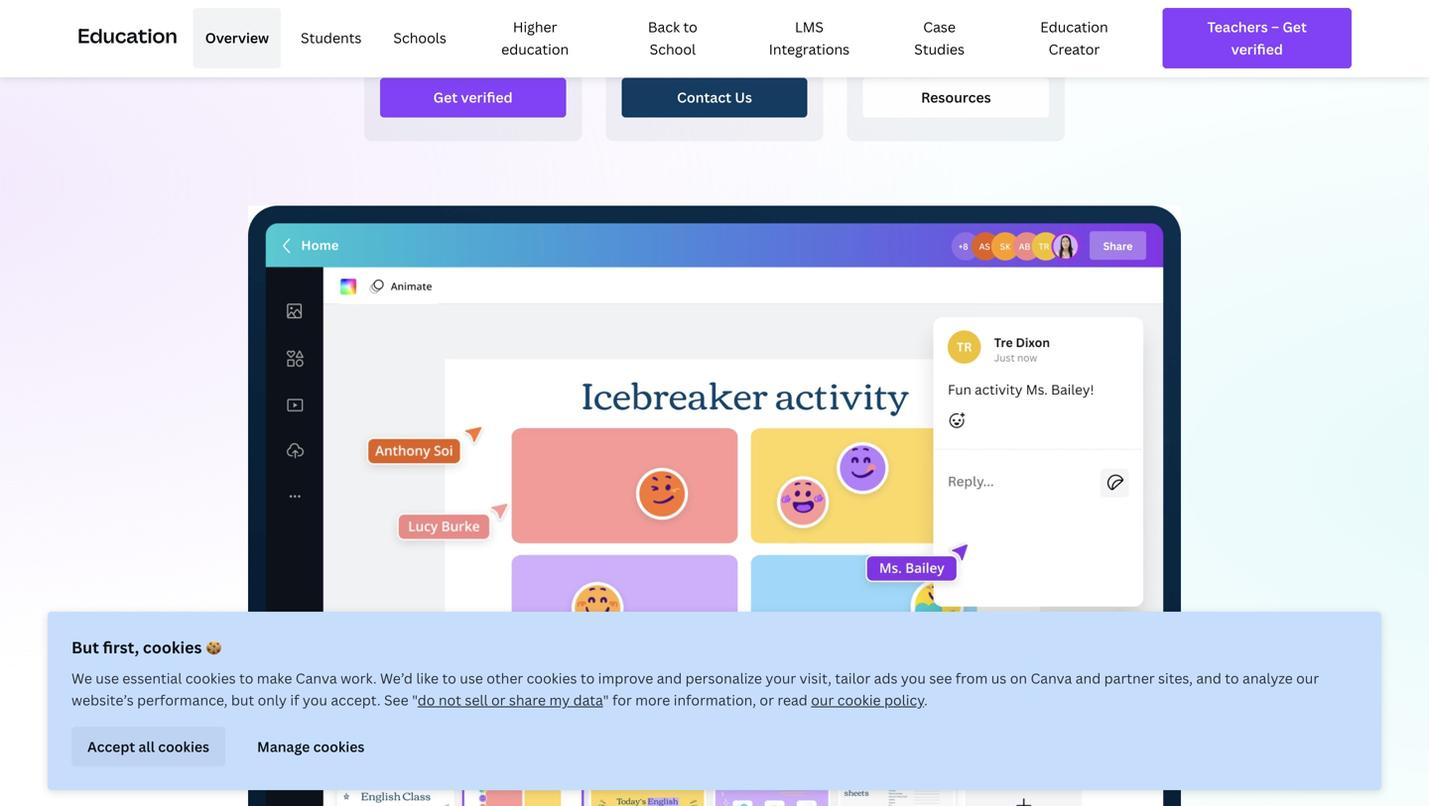 Task type: locate. For each thing, give the bounding box(es) containing it.
sites,
[[1158, 669, 1193, 688]]

canva right the on
[[1031, 669, 1072, 688]]

0 horizontal spatial our
[[811, 691, 834, 710]]

"
[[412, 691, 418, 710], [603, 691, 609, 710]]

2 use from the left
[[460, 669, 483, 688]]

us
[[991, 669, 1007, 688]]

to left analyze
[[1225, 669, 1239, 688]]

0 horizontal spatial students
[[301, 28, 362, 47]]

our
[[1296, 669, 1319, 688], [811, 691, 834, 710]]

if
[[290, 691, 299, 710]]

cookies down accept.
[[313, 738, 365, 756]]

education for education creator
[[1040, 17, 1108, 36]]

and right sites,
[[1196, 669, 1221, 688]]

0 horizontal spatial you
[[303, 691, 327, 710]]

we'd
[[380, 669, 413, 688]]

improve
[[598, 669, 653, 688]]

all
[[138, 738, 155, 756]]

cookies inside 'button'
[[158, 738, 209, 756]]

manage cookies button
[[241, 727, 380, 767]]

education inside menu bar
[[1040, 17, 1108, 36]]

and up do not sell or share my data " for more information, or read our cookie policy .
[[657, 669, 682, 688]]

or left read
[[760, 691, 774, 710]]

students
[[301, 28, 362, 47], [915, 38, 997, 62]]

1 horizontal spatial or
[[760, 691, 774, 710]]

" right see
[[412, 691, 418, 710]]

your
[[765, 669, 796, 688]]

website's
[[71, 691, 134, 710]]

to up but
[[239, 669, 253, 688]]

essential
[[122, 669, 182, 688]]

cookies
[[143, 637, 202, 658], [185, 669, 236, 688], [527, 669, 577, 688], [158, 738, 209, 756], [313, 738, 365, 756]]

see
[[384, 691, 409, 710]]

1 horizontal spatial canva
[[1031, 669, 1072, 688]]

0 horizontal spatial schools
[[393, 28, 446, 47]]

" left for
[[603, 691, 609, 710]]

higher education
[[501, 17, 569, 58]]

you right if
[[303, 691, 327, 710]]

cookies up my at the bottom left of the page
[[527, 669, 577, 688]]

cookie
[[837, 691, 881, 710]]

0 horizontal spatial use
[[96, 669, 119, 688]]

1 vertical spatial you
[[303, 691, 327, 710]]

cookies right all
[[158, 738, 209, 756]]

other
[[487, 669, 523, 688]]

2 or from the left
[[760, 691, 774, 710]]

0 vertical spatial you
[[901, 669, 926, 688]]

to right back
[[683, 17, 698, 36]]

our cookie policy link
[[811, 691, 924, 710]]

menu bar
[[185, 8, 1147, 68]]

canva
[[296, 669, 337, 688], [1031, 669, 1072, 688]]

1 horizontal spatial our
[[1296, 669, 1319, 688]]

schools
[[393, 28, 446, 47], [680, 38, 749, 62]]

menu bar containing higher education
[[185, 8, 1147, 68]]

students left schools link at top
[[301, 28, 362, 47]]

0 horizontal spatial education
[[77, 22, 177, 49]]

personalize
[[685, 669, 762, 688]]

case studies link
[[885, 8, 994, 68]]

schools down back
[[680, 38, 749, 62]]

🍪
[[206, 637, 222, 658]]

students down case on the top of page
[[915, 38, 997, 62]]

1 horizontal spatial education
[[1040, 17, 1108, 36]]

2 canva from the left
[[1031, 669, 1072, 688]]

1 horizontal spatial students
[[915, 38, 997, 62]]

make
[[257, 669, 292, 688]]

2 " from the left
[[603, 691, 609, 710]]

or right sell
[[491, 691, 506, 710]]

education element
[[77, 0, 1352, 76]]

0 horizontal spatial "
[[412, 691, 418, 710]]

lms integrations link
[[742, 8, 877, 68]]

0 horizontal spatial or
[[491, 691, 506, 710]]

use
[[96, 669, 119, 688], [460, 669, 483, 688]]

3 and from the left
[[1196, 669, 1221, 688]]

share
[[509, 691, 546, 710]]

we use essential cookies to make canva work. we'd like to use other cookies to improve and personalize your visit, tailor ads you see from us on canva and partner sites, and to analyze our website's performance, but only if you accept. see "
[[71, 669, 1319, 710]]

canva up if
[[296, 669, 337, 688]]

.
[[924, 691, 928, 710]]

1 " from the left
[[412, 691, 418, 710]]

schools right students link
[[393, 28, 446, 47]]

work.
[[340, 669, 377, 688]]

do not sell or share my data " for more information, or read our cookie policy .
[[418, 691, 928, 710]]

and
[[657, 669, 682, 688], [1075, 669, 1101, 688], [1196, 669, 1221, 688]]

1 and from the left
[[657, 669, 682, 688]]

or
[[491, 691, 506, 710], [760, 691, 774, 710]]

and left partner
[[1075, 669, 1101, 688]]

but first, cookies 🍪
[[71, 637, 222, 658]]

our inside we use essential cookies to make canva work. we'd like to use other cookies to improve and personalize your visit, tailor ads you see from us on canva and partner sites, and to analyze our website's performance, but only if you accept. see "
[[1296, 669, 1319, 688]]

0 vertical spatial our
[[1296, 669, 1319, 688]]

1 horizontal spatial "
[[603, 691, 609, 710]]

more
[[635, 691, 670, 710]]

you
[[901, 669, 926, 688], [303, 691, 327, 710]]

higher
[[513, 17, 557, 36]]

use up website's
[[96, 669, 119, 688]]

1 horizontal spatial use
[[460, 669, 483, 688]]

our right analyze
[[1296, 669, 1319, 688]]

only
[[258, 691, 287, 710]]

education
[[1040, 17, 1108, 36], [77, 22, 177, 49]]

school
[[650, 40, 696, 58]]

use up sell
[[460, 669, 483, 688]]

policy
[[884, 691, 924, 710]]

" inside we use essential cookies to make canva work. we'd like to use other cookies to improve and personalize your visit, tailor ads you see from us on canva and partner sites, and to analyze our website's performance, but only if you accept. see "
[[412, 691, 418, 710]]

1 horizontal spatial and
[[1075, 669, 1101, 688]]

0 horizontal spatial canva
[[296, 669, 337, 688]]

education creator
[[1040, 17, 1108, 58]]

2 horizontal spatial and
[[1196, 669, 1221, 688]]

menu bar inside the education element
[[185, 8, 1147, 68]]

0 horizontal spatial and
[[657, 669, 682, 688]]

students link
[[289, 8, 374, 68]]

read
[[777, 691, 808, 710]]

data
[[573, 691, 603, 710]]

to
[[683, 17, 698, 36], [239, 669, 253, 688], [442, 669, 456, 688], [580, 669, 595, 688], [1225, 669, 1239, 688]]

you up policy
[[901, 669, 926, 688]]

our down visit,
[[811, 691, 834, 710]]



Task type: vqa. For each thing, say whether or not it's contained in the screenshot.
School
yes



Task type: describe. For each thing, give the bounding box(es) containing it.
sell
[[465, 691, 488, 710]]

cookies down 🍪
[[185, 669, 236, 688]]

higher education link
[[466, 8, 604, 68]]

tailor
[[835, 669, 871, 688]]

but
[[71, 637, 99, 658]]

1 vertical spatial our
[[811, 691, 834, 710]]

education for education
[[77, 22, 177, 49]]

case
[[923, 17, 956, 36]]

1 or from the left
[[491, 691, 506, 710]]

overview
[[205, 28, 269, 47]]

on
[[1010, 669, 1027, 688]]

first,
[[103, 637, 139, 658]]

studies
[[914, 40, 965, 58]]

analyze
[[1242, 669, 1293, 688]]

accept.
[[331, 691, 381, 710]]

1 canva from the left
[[296, 669, 337, 688]]

creator
[[1049, 40, 1100, 58]]

cookies inside button
[[313, 738, 365, 756]]

2 and from the left
[[1075, 669, 1101, 688]]

education creator link
[[1002, 8, 1147, 68]]

not
[[438, 691, 461, 710]]

but
[[231, 691, 254, 710]]

do not sell or share my data link
[[418, 691, 603, 710]]

for
[[612, 691, 632, 710]]

cookies up essential
[[143, 637, 202, 658]]

schools inside menu bar
[[393, 28, 446, 47]]

teachers
[[433, 38, 513, 62]]

back
[[648, 17, 680, 36]]

accept all cookies
[[87, 738, 209, 756]]

1 horizontal spatial you
[[901, 669, 926, 688]]

1 use from the left
[[96, 669, 119, 688]]

to up data
[[580, 669, 595, 688]]

my
[[549, 691, 570, 710]]

information,
[[674, 691, 756, 710]]

do
[[418, 691, 435, 710]]

we
[[71, 669, 92, 688]]

students inside menu bar
[[301, 28, 362, 47]]

teachers – get verified image
[[1180, 16, 1334, 60]]

like
[[416, 669, 439, 688]]

lms
[[795, 17, 824, 36]]

back to school link
[[612, 8, 734, 68]]

accept all cookies button
[[71, 727, 225, 767]]

to inside back to school
[[683, 17, 698, 36]]

case studies
[[914, 17, 965, 58]]

see
[[929, 669, 952, 688]]

from
[[955, 669, 988, 688]]

manage cookies
[[257, 738, 365, 756]]

integrations
[[769, 40, 850, 58]]

ads
[[874, 669, 898, 688]]

visit,
[[800, 669, 832, 688]]

lms integrations
[[769, 17, 850, 58]]

overview link
[[193, 8, 281, 68]]

1 horizontal spatial schools
[[680, 38, 749, 62]]

performance,
[[137, 691, 228, 710]]

accept
[[87, 738, 135, 756]]

back to school
[[648, 17, 698, 58]]

to right like
[[442, 669, 456, 688]]

partner
[[1104, 669, 1155, 688]]

education
[[501, 40, 569, 58]]

manage
[[257, 738, 310, 756]]

schools link
[[381, 8, 458, 68]]



